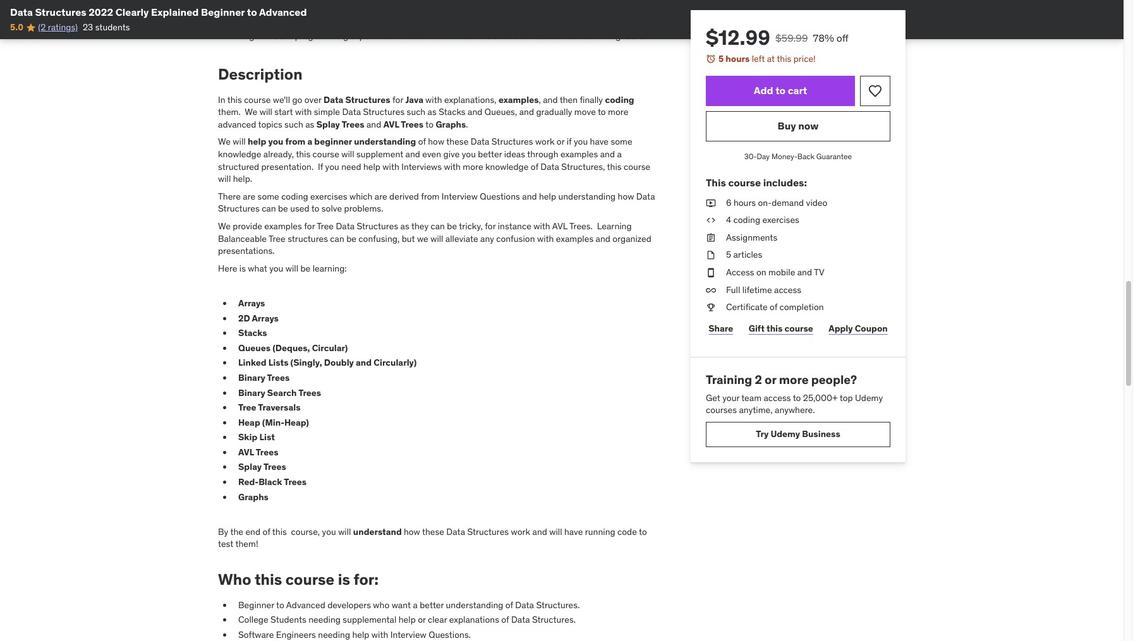 Task type: describe. For each thing, give the bounding box(es) containing it.
xsmall image for 4 coding exercises
[[706, 214, 716, 227]]

0 vertical spatial java
[[276, 30, 293, 42]]

business
[[802, 429, 840, 440]]

certificate of completion
[[726, 302, 824, 313]]

2 horizontal spatial for
[[485, 221, 496, 232]]

examples inside in this course we'll go over data structures for java with explanations, examples , and then finally coding them.  we will start with simple data structures such as stacks and queues, and gradually move to more advanced topics such as
[[499, 94, 539, 105]]

data inside how these data structures work and will have running code to test them!
[[446, 526, 465, 538]]

advanced inside beginner to advanced developers who want a better understanding of data structures. college students needing supplemental help or clear explanations of data structures. software engineers needing help with interview questions.
[[286, 600, 325, 611]]

structures inside of how these data structures work or if you have some knowledge already, this course will supplement and even give you better ideas through examples and a structured presentation.  if you need help with interviews with more knowledge of data structures, this course will help.
[[492, 136, 533, 148]]

2 are from the left
[[375, 191, 387, 202]]

$12.99 $59.99 78% off
[[706, 25, 849, 51]]

some inside of how these data structures work or if you have some knowledge already, this course will supplement and even give you better ideas through examples and a structured presentation.  if you need help with interviews with more knowledge of data structures, this course will help.
[[611, 136, 632, 148]]

with inside beginner to advanced developers who want a better understanding of data structures. college students needing supplemental help or clear explanations of data structures. software engineers needing help with interview questions.
[[372, 630, 388, 641]]

coding inside in this course we'll go over data structures for java with explanations, examples , and then finally coding them.  we will start with simple data structures such as stacks and queues, and gradually move to more advanced topics such as
[[605, 94, 634, 105]]

will down advanced
[[233, 136, 246, 148]]

5 for 5 articles
[[726, 249, 731, 261]]

structured
[[218, 161, 259, 172]]

avl trees inside arrays 2d arrays stacks queues (deques, circular) linked lists (singly, doubly and circularly) binary trees binary search trees tree traversals heap (min-heap) skip list avl trees splay trees red-black trees graphs
[[238, 447, 278, 458]]

try
[[756, 429, 769, 440]]

5 for 5 hours left at this price!
[[719, 53, 724, 64]]

who
[[218, 570, 251, 590]]

more inside training 2 or more people? get your team access to 25,000+ top udemy courses anytime, anywhere.
[[779, 372, 809, 387]]

we inside there are some coding exercises which are derived from interview questions and help understanding how data structures can be used to solve problems. we provide examples for tree data structures as they can be tricky, for instance with avl trees.  learning balanceable tree structures can be confusing, but we will alleviate any confusion with examples and organized presentations. here is what you will be learning:
[[218, 221, 231, 232]]

advanced
[[218, 119, 256, 130]]

supplement
[[356, 149, 403, 160]]

ratings)
[[48, 22, 78, 33]]

trees right black
[[284, 477, 307, 488]]

to up 'even'
[[426, 119, 434, 130]]

courses
[[706, 405, 737, 416]]

be up 'alleviate'
[[447, 221, 457, 232]]

apply coupon
[[829, 323, 888, 335]]

problems.
[[344, 203, 383, 215]]

them!
[[235, 539, 258, 550]]

we
[[417, 233, 428, 244]]

doubly
[[324, 357, 354, 369]]

0 horizontal spatial udemy
[[771, 429, 800, 440]]

xsmall image
[[706, 249, 716, 262]]

beginner java programming experience needed.  you will learn to code the data structures through java.
[[238, 30, 647, 42]]

course,
[[291, 526, 320, 538]]

wishlist image
[[868, 83, 883, 98]]

1 vertical spatial arrays
[[252, 313, 279, 324]]

better inside beginner to advanced developers who want a better understanding of data structures. college students needing supplemental help or clear explanations of data structures. software engineers needing help with interview questions.
[[420, 600, 444, 611]]

red-
[[238, 477, 259, 488]]

day
[[757, 151, 770, 161]]

learning
[[597, 221, 632, 232]]

this down we will help you from a beginner understanding
[[296, 149, 310, 160]]

with down 'go' at top
[[295, 106, 312, 118]]

experience
[[350, 30, 394, 42]]

2022
[[89, 6, 113, 18]]

with right confusion
[[537, 233, 554, 244]]

structures
[[288, 233, 328, 244]]

2d
[[238, 313, 250, 324]]

lifetime
[[742, 284, 772, 296]]

1 vertical spatial we
[[218, 136, 231, 148]]

search
[[267, 387, 297, 399]]

add
[[754, 84, 773, 97]]

be left confusing,
[[346, 233, 356, 244]]

or inside beginner to advanced developers who want a better understanding of data structures. college students needing supplemental help or clear explanations of data structures. software engineers needing help with interview questions.
[[418, 615, 426, 626]]

and up 'structures,'
[[600, 149, 615, 160]]

better inside of how these data structures work or if you have some knowledge already, this course will supplement and even give you better ideas through examples and a structured presentation.  if you need help with interviews with more knowledge of data structures, this course will help.
[[478, 149, 502, 160]]

more inside in this course we'll go over data structures for java with explanations, examples , and then finally coding them.  we will start with simple data structures such as stacks and queues, and gradually move to more advanced topics such as
[[608, 106, 628, 118]]

beginner
[[314, 136, 352, 148]]

you right the if
[[325, 161, 339, 172]]

buy
[[778, 119, 796, 132]]

this right at
[[777, 53, 792, 64]]

even
[[422, 149, 441, 160]]

linked
[[238, 357, 267, 369]]

you inside there are some coding exercises which are derived from interview questions and help understanding how data structures can be used to solve problems. we provide examples for tree data structures as they can be tricky, for instance with avl trees.  learning balanceable tree structures can be confusing, but we will alleviate any confusion with examples and organized presentations. here is what you will be learning:
[[269, 263, 283, 274]]

to right learn
[[483, 30, 491, 42]]

start
[[275, 106, 293, 118]]

at
[[767, 53, 775, 64]]

to inside beginner to advanced developers who want a better understanding of data structures. college students needing supplemental help or clear explanations of data structures. software engineers needing help with interview questions.
[[276, 600, 284, 611]]

will up need
[[341, 149, 354, 160]]

0 vertical spatial can
[[262, 203, 276, 215]]

video
[[806, 197, 828, 208]]

finally
[[580, 94, 603, 105]]

to inside in this course we'll go over data structures for java with explanations, examples , and then finally coding them.  we will start with simple data structures such as stacks and queues, and gradually move to more advanced topics such as
[[598, 106, 606, 118]]

you right course,
[[322, 526, 336, 538]]

help down topics
[[248, 136, 266, 148]]

queues
[[238, 342, 271, 354]]

circularly)
[[374, 357, 417, 369]]

this course includes:
[[706, 177, 807, 189]]

course right 'structures,'
[[624, 161, 651, 172]]

trees up black
[[263, 462, 286, 473]]

0 vertical spatial beginner
[[201, 6, 245, 18]]

exercises inside there are some coding exercises which are derived from interview questions and help understanding how data structures can be used to solve problems. we provide examples for tree data structures as they can be tricky, for instance with avl trees.  learning balanceable tree structures can be confusing, but we will alleviate any confusion with examples and organized presentations. here is what you will be learning:
[[310, 191, 347, 202]]

and up supplement
[[366, 119, 381, 130]]

4
[[726, 214, 731, 226]]

examples left 'organized'
[[556, 233, 594, 244]]

traversals
[[258, 402, 301, 413]]

trees right search
[[298, 387, 321, 399]]

1 vertical spatial structures.
[[532, 615, 576, 626]]

apply
[[829, 323, 853, 335]]

1 vertical spatial is
[[338, 570, 350, 590]]

arrays 2d arrays stacks queues (deques, circular) linked lists (singly, doubly and circularly) binary trees binary search trees tree traversals heap (min-heap) skip list avl trees splay trees red-black trees graphs
[[238, 298, 417, 503]]

course down the completion
[[785, 323, 813, 335]]

5 articles
[[726, 249, 762, 261]]

and right questions
[[522, 191, 537, 202]]

splay inside arrays 2d arrays stacks queues (deques, circular) linked lists (singly, doubly and circularly) binary trees binary search trees tree traversals heap (min-heap) skip list avl trees splay trees red-black trees graphs
[[238, 462, 262, 473]]

0 vertical spatial structures.
[[536, 600, 580, 611]]

xsmall image for 6 hours on-demand video
[[706, 197, 716, 209]]

running
[[585, 526, 615, 538]]

with left explanations,
[[425, 94, 442, 105]]

tree inside arrays 2d arrays stacks queues (deques, circular) linked lists (singly, doubly and circularly) binary trees binary search trees tree traversals heap (min-heap) skip list avl trees splay trees red-black trees graphs
[[238, 402, 256, 413]]

and down explanations,
[[468, 106, 482, 118]]

course up students
[[286, 570, 335, 590]]

(deques,
[[273, 342, 310, 354]]

students
[[95, 22, 130, 33]]

description
[[218, 64, 302, 84]]

be left learning:
[[301, 263, 310, 274]]

learn
[[462, 30, 481, 42]]

course up 6
[[728, 177, 761, 189]]

examples down "used"
[[264, 221, 302, 232]]

they
[[411, 221, 429, 232]]

course inside in this course we'll go over data structures for java with explanations, examples , and then finally coding them.  we will start with simple data structures such as stacks and queues, and gradually move to more advanced topics such as
[[244, 94, 271, 105]]

(min-
[[262, 417, 284, 428]]

code for the
[[494, 30, 513, 42]]

skip
[[238, 432, 257, 443]]

0 vertical spatial knowledge
[[218, 149, 261, 160]]

to up description
[[247, 6, 257, 18]]

share
[[709, 323, 733, 335]]

if
[[318, 161, 323, 172]]

gift this course
[[749, 323, 813, 335]]

6
[[726, 197, 732, 208]]

gift
[[749, 323, 765, 335]]

0 vertical spatial access
[[774, 284, 801, 296]]

2
[[755, 372, 762, 387]]

heap
[[238, 417, 260, 428]]

demand
[[772, 197, 804, 208]]

and up interviews
[[406, 149, 420, 160]]

structures,
[[561, 161, 605, 172]]

want
[[392, 600, 411, 611]]

0 horizontal spatial the
[[230, 526, 243, 538]]

presentations.
[[218, 245, 275, 257]]

this inside gift this course link
[[767, 323, 783, 335]]

get
[[706, 392, 720, 404]]

who this course is for:
[[218, 570, 379, 590]]

these inside of how these data structures work or if you have some knowledge already, this course will supplement and even give you better ideas through examples and a structured presentation.  if you need help with interviews with more knowledge of data structures, this course will help.
[[446, 136, 469, 148]]

we will help you from a beginner understanding
[[218, 136, 416, 148]]

(2
[[38, 22, 46, 33]]

will left understand
[[338, 526, 351, 538]]

stacks inside arrays 2d arrays stacks queues (deques, circular) linked lists (singly, doubly and circularly) binary trees binary search trees tree traversals heap (min-heap) skip list avl trees splay trees red-black trees graphs
[[238, 327, 267, 339]]

2 vertical spatial coding
[[734, 214, 760, 226]]

gift this course link
[[746, 316, 816, 342]]

help.
[[233, 173, 252, 185]]

0 vertical spatial a
[[307, 136, 312, 148]]

0 vertical spatial through
[[595, 30, 626, 42]]

developers
[[328, 600, 371, 611]]

0 vertical spatial as
[[428, 106, 437, 118]]

anytime,
[[739, 405, 773, 416]]

1 are from the left
[[243, 191, 255, 202]]

which
[[349, 191, 373, 202]]

ideas
[[504, 149, 525, 160]]

with down supplement
[[383, 161, 399, 172]]

stacks inside in this course we'll go over data structures for java with explanations, examples , and then finally coding them.  we will start with simple data structures such as stacks and queues, and gradually move to more advanced topics such as
[[439, 106, 466, 118]]

there are some coding exercises which are derived from interview questions and help understanding how data structures can be used to solve problems. we provide examples for tree data structures as they can be tricky, for instance with avl trees.  learning balanceable tree structures can be confusing, but we will alleviate any confusion with examples and organized presentations. here is what you will be learning:
[[218, 191, 655, 274]]

interview inside there are some coding exercises which are derived from interview questions and help understanding how data structures can be used to solve problems. we provide examples for tree data structures as they can be tricky, for instance with avl trees.  learning balanceable tree structures can be confusing, but we will alleviate any confusion with examples and organized presentations. here is what you will be learning:
[[442, 191, 478, 202]]

interviews
[[401, 161, 442, 172]]

0 horizontal spatial as
[[305, 119, 314, 130]]

with down give
[[444, 161, 461, 172]]

java inside in this course we'll go over data structures for java with explanations, examples , and then finally coding them.  we will start with simple data structures such as stacks and queues, and gradually move to more advanced topics such as
[[405, 94, 423, 105]]

and left tv
[[797, 267, 812, 278]]

work inside how these data structures work and will have running code to test them!
[[511, 526, 530, 538]]

help inside of how these data structures work or if you have some knowledge already, this course will supplement and even give you better ideas through examples and a structured presentation.  if you need help with interviews with more knowledge of data structures, this course will help.
[[363, 161, 380, 172]]

access inside training 2 or more people? get your team access to 25,000+ top udemy courses anytime, anywhere.
[[764, 392, 791, 404]]

on
[[757, 267, 766, 278]]

be left "used"
[[278, 203, 288, 215]]

1 binary from the top
[[238, 372, 265, 384]]

java.
[[628, 30, 647, 42]]

of how these data structures work or if you have some knowledge already, this course will supplement and even give you better ideas through examples and a structured presentation.  if you need help with interviews with more knowledge of data structures, this course will help.
[[218, 136, 651, 185]]

simple
[[314, 106, 340, 118]]

1 horizontal spatial knowledge
[[485, 161, 529, 172]]

for inside in this course we'll go over data structures for java with explanations, examples , and then finally coding them.  we will start with simple data structures such as stacks and queues, and gradually move to more advanced topics such as
[[392, 94, 403, 105]]

will inside in this course we'll go over data structures for java with explanations, examples , and then finally coding them.  we will start with simple data structures such as stacks and queues, and gradually move to more advanced topics such as
[[260, 106, 272, 118]]

will down structures
[[286, 263, 298, 274]]

is inside there are some coding exercises which are derived from interview questions and help understanding how data structures can be used to solve problems. we provide examples for tree data structures as they can be tricky, for instance with avl trees.  learning balanceable tree structures can be confusing, but we will alleviate any confusion with examples and organized presentations. here is what you will be learning:
[[239, 263, 246, 274]]

apply coupon button
[[826, 316, 891, 342]]

$12.99
[[706, 25, 770, 51]]

college
[[238, 615, 268, 626]]

there
[[218, 191, 241, 202]]

1 vertical spatial can
[[431, 221, 445, 232]]

1 horizontal spatial exercises
[[763, 214, 799, 226]]

for:
[[354, 570, 379, 590]]



Task type: locate. For each thing, give the bounding box(es) containing it.
1 horizontal spatial stacks
[[439, 106, 466, 118]]

0 vertical spatial 5
[[719, 53, 724, 64]]

30-day money-back guarantee
[[744, 151, 852, 161]]

you right if
[[574, 136, 588, 148]]

0 vertical spatial exercises
[[310, 191, 347, 202]]

1 vertical spatial such
[[284, 119, 303, 130]]

graphs up give
[[436, 119, 466, 130]]

0 vertical spatial tree
[[317, 221, 334, 232]]

1 horizontal spatial can
[[330, 233, 344, 244]]

to right "used"
[[311, 203, 319, 215]]

2 horizontal spatial as
[[428, 106, 437, 118]]

0 horizontal spatial interview
[[390, 630, 427, 641]]

as up we will help you from a beginner understanding
[[305, 119, 314, 130]]

2 horizontal spatial tree
[[317, 221, 334, 232]]

avl trees up supplement
[[383, 119, 424, 130]]

1 vertical spatial interview
[[390, 630, 427, 641]]

to inside how these data structures work and will have running code to test them!
[[639, 526, 647, 538]]

,
[[539, 94, 541, 105]]

0 horizontal spatial are
[[243, 191, 255, 202]]

gradually
[[536, 106, 572, 118]]

1 vertical spatial code
[[618, 526, 637, 538]]

1 vertical spatial have
[[564, 526, 583, 538]]

will up there
[[218, 173, 231, 185]]

access up the anywhere.
[[764, 392, 791, 404]]

or right 2
[[765, 372, 776, 387]]

and left running
[[532, 526, 547, 538]]

explained
[[151, 6, 199, 18]]

splay
[[316, 119, 340, 130], [238, 462, 262, 473]]

course left we'll at top left
[[244, 94, 271, 105]]

1 vertical spatial as
[[305, 119, 314, 130]]

xsmall image
[[218, 30, 228, 43], [706, 197, 716, 209], [706, 214, 716, 227], [706, 232, 716, 244], [706, 267, 716, 279], [706, 284, 716, 297], [706, 302, 716, 314]]

1 vertical spatial the
[[230, 526, 243, 538]]

1 vertical spatial through
[[527, 149, 558, 160]]

how inside of how these data structures work or if you have some knowledge already, this course will supplement and even give you better ideas through examples and a structured presentation.  if you need help with interviews with more knowledge of data structures, this course will help.
[[428, 136, 444, 148]]

alarm image
[[706, 54, 716, 64]]

1 vertical spatial graphs
[[238, 492, 269, 503]]

how up 'even'
[[428, 136, 444, 148]]

these
[[446, 136, 469, 148], [422, 526, 444, 538]]

examples
[[499, 94, 539, 105], [561, 149, 598, 160], [264, 221, 302, 232], [556, 233, 594, 244]]

2 horizontal spatial how
[[618, 191, 634, 202]]

and down the learning at right
[[596, 233, 611, 244]]

0 vertical spatial such
[[407, 106, 426, 118]]

some up provide
[[258, 191, 279, 202]]

graphs down 'red-'
[[238, 492, 269, 503]]

and
[[543, 94, 558, 105], [468, 106, 482, 118], [519, 106, 534, 118], [366, 119, 381, 130], [406, 149, 420, 160], [600, 149, 615, 160], [522, 191, 537, 202], [596, 233, 611, 244], [797, 267, 812, 278], [356, 357, 372, 369], [532, 526, 547, 538]]

by the end of this  course, you will understand
[[218, 526, 404, 538]]

code inside how these data structures work and will have running code to test them!
[[618, 526, 637, 538]]

0 vertical spatial code
[[494, 30, 513, 42]]

will left running
[[549, 526, 562, 538]]

1 horizontal spatial splay
[[316, 119, 340, 130]]

buy now
[[778, 119, 819, 132]]

1 vertical spatial work
[[511, 526, 530, 538]]

will right we
[[430, 233, 443, 244]]

have up 'structures,'
[[590, 136, 609, 148]]

1 horizontal spatial udemy
[[855, 392, 883, 404]]

0 horizontal spatial for
[[304, 221, 315, 232]]

examples inside of how these data structures work or if you have some knowledge already, this course will supplement and even give you better ideas through examples and a structured presentation.  if you need help with interviews with more knowledge of data structures, this course will help.
[[561, 149, 598, 160]]

0 horizontal spatial splay
[[238, 462, 262, 473]]

and right doubly
[[356, 357, 372, 369]]

add to cart button
[[706, 76, 855, 106]]

2 vertical spatial a
[[413, 600, 418, 611]]

trees up beginner on the top left
[[342, 119, 364, 130]]

1 vertical spatial access
[[764, 392, 791, 404]]

have inside of how these data structures work or if you have some knowledge already, this course will supplement and even give you better ideas through examples and a structured presentation.  if you need help with interviews with more knowledge of data structures, this course will help.
[[590, 136, 609, 148]]

xsmall image for assignments
[[706, 232, 716, 244]]

0 vertical spatial splay
[[316, 119, 340, 130]]

from inside there are some coding exercises which are derived from interview questions and help understanding how data structures can be used to solve problems. we provide examples for tree data structures as they can be tricky, for instance with avl trees.  learning balanceable tree structures can be confusing, but we will alleviate any confusion with examples and organized presentations. here is what you will be learning:
[[421, 191, 440, 202]]

can
[[262, 203, 276, 215], [431, 221, 445, 232], [330, 233, 344, 244]]

will right you
[[447, 30, 459, 42]]

1 vertical spatial more
[[463, 161, 483, 172]]

test
[[218, 539, 233, 550]]

0 vertical spatial coding
[[605, 94, 634, 105]]

tree down solve
[[317, 221, 334, 232]]

30-
[[744, 151, 757, 161]]

clear
[[428, 615, 447, 626]]

beginner for beginner to advanced developers who want a better understanding of data structures. college students needing supplemental help or clear explanations of data structures. software engineers needing help with interview questions.
[[238, 600, 274, 611]]

binary
[[238, 372, 265, 384], [238, 387, 265, 399]]

2 binary from the top
[[238, 387, 265, 399]]

hours for 5
[[726, 53, 750, 64]]

1 horizontal spatial a
[[413, 600, 418, 611]]

xsmall image up share
[[706, 302, 716, 314]]

knowledge
[[218, 149, 261, 160], [485, 161, 529, 172]]

to inside training 2 or more people? get your team access to 25,000+ top udemy courses anytime, anywhere.
[[793, 392, 801, 404]]

you up already, at the left
[[268, 136, 283, 148]]

0 vertical spatial interview
[[442, 191, 478, 202]]

23 students
[[83, 22, 130, 33]]

we'll
[[273, 94, 290, 105]]

such
[[407, 106, 426, 118], [284, 119, 303, 130]]

0 horizontal spatial such
[[284, 119, 303, 130]]

we up the balanceable
[[218, 221, 231, 232]]

some
[[611, 136, 632, 148], [258, 191, 279, 202]]

with down supplemental
[[372, 630, 388, 641]]

have inside how these data structures work and will have running code to test them!
[[564, 526, 583, 538]]

1 horizontal spatial through
[[595, 30, 626, 42]]

needed.
[[396, 30, 428, 42]]

structures inside how these data structures work and will have running code to test them!
[[467, 526, 509, 538]]

help inside there are some coding exercises which are derived from interview questions and help understanding how data structures can be used to solve problems. we provide examples for tree data structures as they can be tricky, for instance with avl trees.  learning balanceable tree structures can be confusing, but we will alleviate any confusion with examples and organized presentations. here is what you will be learning:
[[539, 191, 556, 202]]

2 vertical spatial can
[[330, 233, 344, 244]]

0 horizontal spatial understanding
[[354, 136, 416, 148]]

this right 'structures,'
[[607, 161, 622, 172]]

through
[[595, 30, 626, 42], [527, 149, 558, 160]]

coupon
[[855, 323, 888, 335]]

1 vertical spatial splay
[[238, 462, 262, 473]]

1 horizontal spatial coding
[[605, 94, 634, 105]]

1 horizontal spatial work
[[535, 136, 555, 148]]

0 horizontal spatial these
[[422, 526, 444, 538]]

completion
[[780, 302, 824, 313]]

udemy inside training 2 or more people? get your team access to 25,000+ top udemy courses anytime, anywhere.
[[855, 392, 883, 404]]

anywhere.
[[775, 405, 815, 416]]

graphs
[[436, 119, 466, 130], [238, 492, 269, 503]]

this right in at the left of page
[[227, 94, 242, 105]]

questions.
[[429, 630, 471, 641]]

5 hours left at this price!
[[719, 53, 816, 64]]

understand
[[353, 526, 402, 538]]

2 horizontal spatial coding
[[734, 214, 760, 226]]

money-
[[772, 151, 797, 161]]

any
[[480, 233, 494, 244]]

coding right finally
[[605, 94, 634, 105]]

xsmall image for certificate of completion
[[706, 302, 716, 314]]

0 horizontal spatial is
[[239, 263, 246, 274]]

for up the 'splay trees and avl trees to graphs .'
[[392, 94, 403, 105]]

clearly
[[115, 6, 149, 18]]

0 horizontal spatial coding
[[281, 191, 308, 202]]

hours left left
[[726, 53, 750, 64]]

hours for 6
[[734, 197, 756, 208]]

0 vertical spatial arrays
[[238, 298, 265, 309]]

beginner inside beginner to advanced developers who want a better understanding of data structures. college students needing supplemental help or clear explanations of data structures. software engineers needing help with interview questions.
[[238, 600, 274, 611]]

beginner for beginner java programming experience needed.  you will learn to code the data structures through java.
[[238, 30, 274, 42]]

if
[[567, 136, 572, 148]]

help
[[248, 136, 266, 148], [363, 161, 380, 172], [539, 191, 556, 202], [399, 615, 416, 626], [352, 630, 369, 641]]

1 horizontal spatial avl trees
[[383, 119, 424, 130]]

or inside of how these data structures work or if you have some knowledge already, this course will supplement and even give you better ideas through examples and a structured presentation.  if you need help with interviews with more knowledge of data structures, this course will help.
[[557, 136, 565, 148]]

to down finally
[[598, 106, 606, 118]]

how these data structures work and will have running code to test them!
[[218, 526, 647, 550]]

stacks down explanations,
[[439, 106, 466, 118]]

structures.
[[536, 600, 580, 611], [532, 615, 576, 626]]

1 vertical spatial from
[[421, 191, 440, 202]]

trees down lists
[[267, 372, 290, 384]]

1 horizontal spatial better
[[478, 149, 502, 160]]

1 horizontal spatial java
[[405, 94, 423, 105]]

includes:
[[763, 177, 807, 189]]

and inside how these data structures work and will have running code to test them!
[[532, 526, 547, 538]]

tree up heap
[[238, 402, 256, 413]]

1 horizontal spatial how
[[428, 136, 444, 148]]

tricky,
[[459, 221, 483, 232]]

1 horizontal spatial interview
[[442, 191, 478, 202]]

2 horizontal spatial can
[[431, 221, 445, 232]]

0 horizontal spatial some
[[258, 191, 279, 202]]

0 horizontal spatial through
[[527, 149, 558, 160]]

confusing,
[[359, 233, 400, 244]]

will up topics
[[260, 106, 272, 118]]

course
[[244, 94, 271, 105], [313, 149, 339, 160], [624, 161, 651, 172], [728, 177, 761, 189], [785, 323, 813, 335], [286, 570, 335, 590]]

0 horizontal spatial how
[[404, 526, 420, 538]]

coding up "used"
[[281, 191, 308, 202]]

0 horizontal spatial work
[[511, 526, 530, 538]]

and right queues,
[[519, 106, 534, 118]]

java left programming
[[276, 30, 293, 42]]

to up students
[[276, 600, 284, 611]]

2 vertical spatial or
[[418, 615, 426, 626]]

0 vertical spatial more
[[608, 106, 628, 118]]

your
[[723, 392, 740, 404]]

certificate
[[726, 302, 768, 313]]

on-
[[758, 197, 772, 208]]

as inside there are some coding exercises which are derived from interview questions and help understanding how data structures can be used to solve problems. we provide examples for tree data structures as they can be tricky, for instance with avl trees.  learning balanceable tree structures can be confusing, but we will alleviate any confusion with examples and organized presentations. here is what you will be learning:
[[400, 221, 409, 232]]

code right learn
[[494, 30, 513, 42]]

understanding down 'structures,'
[[558, 191, 616, 202]]

0 vertical spatial some
[[611, 136, 632, 148]]

arrays
[[238, 298, 265, 309], [252, 313, 279, 324]]

xsmall image left full
[[706, 284, 716, 297]]

how inside there are some coding exercises which are derived from interview questions and help understanding how data structures can be used to solve problems. we provide examples for tree data structures as they can be tricky, for instance with avl trees.  learning balanceable tree structures can be confusing, but we will alleviate any confusion with examples and organized presentations. here is what you will be learning:
[[618, 191, 634, 202]]

access on mobile and tv
[[726, 267, 825, 278]]

a inside beginner to advanced developers who want a better understanding of data structures. college students needing supplemental help or clear explanations of data structures. software engineers needing help with interview questions.
[[413, 600, 418, 611]]

knowledge up structured
[[218, 149, 261, 160]]

such up the 'splay trees and avl trees to graphs .'
[[407, 106, 426, 118]]

1 vertical spatial better
[[420, 600, 444, 611]]

this right who
[[255, 570, 282, 590]]

how inside how these data structures work and will have running code to test them!
[[404, 526, 420, 538]]

how right understand
[[404, 526, 420, 538]]

0 vertical spatial advanced
[[259, 6, 307, 18]]

2 vertical spatial as
[[400, 221, 409, 232]]

derived
[[389, 191, 419, 202]]

0 horizontal spatial a
[[307, 136, 312, 148]]

78%
[[813, 32, 834, 44]]

work
[[535, 136, 555, 148], [511, 526, 530, 538]]

list
[[259, 432, 275, 443]]

for
[[392, 94, 403, 105], [304, 221, 315, 232], [485, 221, 496, 232]]

can up provide
[[262, 203, 276, 215]]

1 horizontal spatial code
[[618, 526, 637, 538]]

solve
[[322, 203, 342, 215]]

we inside in this course we'll go over data structures for java with explanations, examples , and then finally coding them.  we will start with simple data structures such as stacks and queues, and gradually move to more advanced topics such as
[[245, 106, 257, 118]]

work inside of how these data structures work or if you have some knowledge already, this course will supplement and even give you better ideas through examples and a structured presentation.  if you need help with interviews with more knowledge of data structures, this course will help.
[[535, 136, 555, 148]]

access down mobile
[[774, 284, 801, 296]]

explanations,
[[444, 94, 497, 105]]

0 vertical spatial needing
[[309, 615, 341, 626]]

these up give
[[446, 136, 469, 148]]

you right give
[[462, 149, 476, 160]]

these inside how these data structures work and will have running code to test them!
[[422, 526, 444, 538]]

0 vertical spatial graphs
[[436, 119, 466, 130]]

1 horizontal spatial is
[[338, 570, 350, 590]]

course up the if
[[313, 149, 339, 160]]

queues,
[[485, 106, 517, 118]]

understanding inside there are some coding exercises which are derived from interview questions and help understanding how data structures can be used to solve problems. we provide examples for tree data structures as they can be tricky, for instance with avl trees.  learning balanceable tree structures can be confusing, but we will alleviate any confusion with examples and organized presentations. here is what you will be learning:
[[558, 191, 616, 202]]

more up the anywhere.
[[779, 372, 809, 387]]

some inside there are some coding exercises which are derived from interview questions and help understanding how data structures can be used to solve problems. we provide examples for tree data structures as they can be tricky, for instance with avl trees.  learning balanceable tree structures can be confusing, but we will alleviate any confusion with examples and organized presentations. here is what you will be learning:
[[258, 191, 279, 202]]

this inside in this course we'll go over data structures for java with explanations, examples , and then finally coding them.  we will start with simple data structures such as stacks and queues, and gradually move to more advanced topics such as
[[227, 94, 242, 105]]

exercises down 6 hours on-demand video
[[763, 214, 799, 226]]

have left running
[[564, 526, 583, 538]]

xsmall image up xsmall icon at the top of page
[[706, 232, 716, 244]]

better left the 'ideas'
[[478, 149, 502, 160]]

a inside of how these data structures work or if you have some knowledge already, this course will supplement and even give you better ideas through examples and a structured presentation.  if you need help with interviews with more knowledge of data structures, this course will help.
[[617, 149, 622, 160]]

through inside of how these data structures work or if you have some knowledge already, this course will supplement and even give you better ideas through examples and a structured presentation.  if you need help with interviews with more knowledge of data structures, this course will help.
[[527, 149, 558, 160]]

is left for:
[[338, 570, 350, 590]]

0 horizontal spatial have
[[564, 526, 583, 538]]

1 horizontal spatial as
[[400, 221, 409, 232]]

the right learn
[[515, 30, 528, 42]]

0 vertical spatial the
[[515, 30, 528, 42]]

confusion
[[496, 233, 535, 244]]

lists
[[268, 357, 289, 369]]

1 vertical spatial avl trees
[[238, 447, 278, 458]]

beginner to advanced developers who want a better understanding of data structures. college students needing supplemental help or clear explanations of data structures. software engineers needing help with interview questions.
[[238, 600, 580, 641]]

0 horizontal spatial avl trees
[[238, 447, 278, 458]]

help down supplemental
[[352, 630, 369, 641]]

are right which
[[375, 191, 387, 202]]

1 vertical spatial tree
[[269, 233, 286, 244]]

0 vertical spatial these
[[446, 136, 469, 148]]

0 vertical spatial avl trees
[[383, 119, 424, 130]]

0 vertical spatial from
[[285, 136, 305, 148]]

from right the derived
[[421, 191, 440, 202]]

will inside how these data structures work and will have running code to test them!
[[549, 526, 562, 538]]

beginner right explained
[[201, 6, 245, 18]]

better
[[478, 149, 502, 160], [420, 600, 444, 611]]

understanding inside beginner to advanced developers who want a better understanding of data structures. college students needing supplemental help or clear explanations of data structures. software engineers needing help with interview questions.
[[446, 600, 503, 611]]

tree left structures
[[269, 233, 286, 244]]

0 vertical spatial work
[[535, 136, 555, 148]]

hours
[[726, 53, 750, 64], [734, 197, 756, 208]]

help down the want
[[399, 615, 416, 626]]

graphs inside arrays 2d arrays stacks queues (deques, circular) linked lists (singly, doubly and circularly) binary trees binary search trees tree traversals heap (min-heap) skip list avl trees splay trees red-black trees graphs
[[238, 492, 269, 503]]

more up questions
[[463, 161, 483, 172]]

to up the anywhere.
[[793, 392, 801, 404]]

supplemental
[[343, 615, 397, 626]]

0 vertical spatial hours
[[726, 53, 750, 64]]

provide
[[233, 221, 262, 232]]

arrays up 2d
[[238, 298, 265, 309]]

here
[[218, 263, 237, 274]]

over
[[305, 94, 321, 105]]

and inside arrays 2d arrays stacks queues (deques, circular) linked lists (singly, doubly and circularly) binary trees binary search trees tree traversals heap (min-heap) skip list avl trees splay trees red-black trees graphs
[[356, 357, 372, 369]]

1 horizontal spatial from
[[421, 191, 440, 202]]

or
[[557, 136, 565, 148], [765, 372, 776, 387], [418, 615, 426, 626]]

code for to
[[618, 526, 637, 538]]

understanding up supplement
[[354, 136, 416, 148]]

training 2 or more people? get your team access to 25,000+ top udemy courses anytime, anywhere.
[[706, 372, 883, 416]]

2 vertical spatial we
[[218, 221, 231, 232]]

who
[[373, 600, 390, 611]]

interview inside beginner to advanced developers who want a better understanding of data structures. college students needing supplemental help or clear explanations of data structures. software engineers needing help with interview questions.
[[390, 630, 427, 641]]

coding inside there are some coding exercises which are derived from interview questions and help understanding how data structures can be used to solve problems. we provide examples for tree data structures as they can be tricky, for instance with avl trees.  learning balanceable tree structures can be confusing, but we will alleviate any confusion with examples and organized presentations. here is what you will be learning:
[[281, 191, 308, 202]]

beginner
[[201, 6, 245, 18], [238, 30, 274, 42], [238, 600, 274, 611]]

move
[[574, 106, 596, 118]]

1 horizontal spatial have
[[590, 136, 609, 148]]

through left the java.
[[595, 30, 626, 42]]

1 vertical spatial advanced
[[286, 600, 325, 611]]

as up the 'splay trees and avl trees to graphs .'
[[428, 106, 437, 118]]

xsmall image for access on mobile and tv
[[706, 267, 716, 279]]

udemy
[[855, 392, 883, 404], [771, 429, 800, 440]]

more inside of how these data structures work or if you have some knowledge already, this course will supplement and even give you better ideas through examples and a structured presentation.  if you need help with interviews with more knowledge of data structures, this course will help.
[[463, 161, 483, 172]]

or inside training 2 or more people? get your team access to 25,000+ top udemy courses anytime, anywhere.
[[765, 372, 776, 387]]

0 horizontal spatial code
[[494, 30, 513, 42]]

2 vertical spatial tree
[[238, 402, 256, 413]]

can right structures
[[330, 233, 344, 244]]

5 right alarm image at the top of page
[[719, 53, 724, 64]]

1 vertical spatial udemy
[[771, 429, 800, 440]]

0 horizontal spatial 5
[[719, 53, 724, 64]]

or left clear
[[418, 615, 426, 626]]

0 vertical spatial binary
[[238, 372, 265, 384]]

1 vertical spatial 5
[[726, 249, 731, 261]]

learning:
[[313, 263, 347, 274]]

1 horizontal spatial graphs
[[436, 119, 466, 130]]

and right ,
[[543, 94, 558, 105]]

0 vertical spatial understanding
[[354, 136, 416, 148]]

java
[[276, 30, 293, 42], [405, 94, 423, 105]]

to inside add to cart button
[[776, 84, 786, 97]]

xsmall image for full lifetime access
[[706, 284, 716, 297]]

hours right 6
[[734, 197, 756, 208]]

this
[[777, 53, 792, 64], [227, 94, 242, 105], [296, 149, 310, 160], [607, 161, 622, 172], [767, 323, 783, 335], [255, 570, 282, 590]]

java up the 'splay trees and avl trees to graphs .'
[[405, 94, 423, 105]]

top
[[840, 392, 853, 404]]

xsmall image left 4
[[706, 214, 716, 227]]

we up advanced
[[245, 106, 257, 118]]

23
[[83, 22, 93, 33]]

1 vertical spatial needing
[[318, 630, 350, 641]]

1 vertical spatial stacks
[[238, 327, 267, 339]]

with right instance
[[534, 221, 550, 232]]

knowledge down the 'ideas'
[[485, 161, 529, 172]]

xsmall image down xsmall icon at the top of page
[[706, 267, 716, 279]]

students
[[271, 615, 306, 626]]

code right running
[[618, 526, 637, 538]]

splay trees and avl trees to graphs .
[[316, 119, 470, 130]]

are down help.
[[243, 191, 255, 202]]

xsmall image for beginner java programming experience needed.  you will learn to code the data structures through java.
[[218, 30, 228, 43]]

to inside there are some coding exercises which are derived from interview questions and help understanding how data structures can be used to solve problems. we provide examples for tree data structures as they can be tricky, for instance with avl trees.  learning balanceable tree structures can be confusing, but we will alleviate any confusion with examples and organized presentations. here is what you will be learning:
[[311, 203, 319, 215]]

(2 ratings)
[[38, 22, 78, 33]]

1 horizontal spatial 5
[[726, 249, 731, 261]]



Task type: vqa. For each thing, say whether or not it's contained in the screenshot.
Music corresponding to Music Techniques
no



